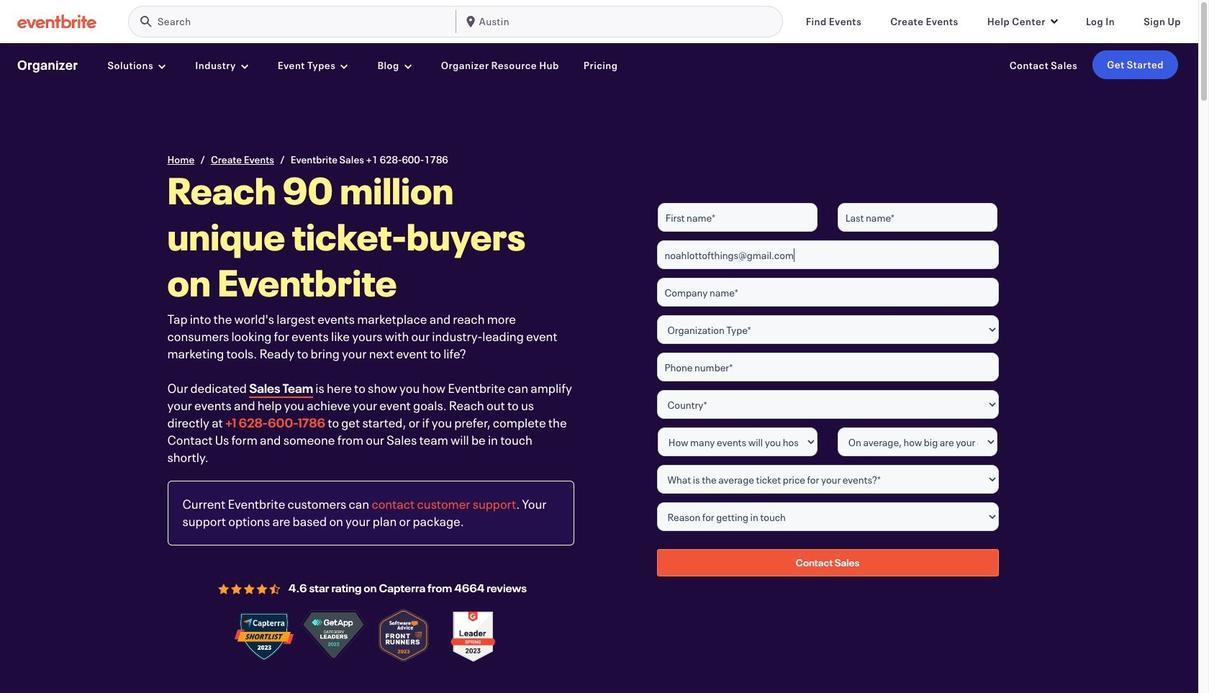 Task type: vqa. For each thing, say whether or not it's contained in the screenshot.
Find Events ELEMENT
yes



Task type: describe. For each thing, give the bounding box(es) containing it.
Last name* text field
[[838, 203, 998, 232]]

secondary organizer element
[[0, 43, 1199, 86]]

log in element
[[1087, 14, 1116, 28]]



Task type: locate. For each thing, give the bounding box(es) containing it.
eventbrite image
[[17, 14, 96, 28]]

create events element
[[891, 14, 959, 28]]

Work Email* email field
[[657, 241, 999, 269]]

None submit
[[657, 550, 999, 577]]

Phone number* telephone field
[[657, 353, 999, 382]]

sign up element
[[1144, 14, 1182, 28]]

find events element
[[806, 14, 862, 28]]

First name* text field
[[658, 203, 818, 232]]

Company name* text field
[[657, 278, 999, 307]]



